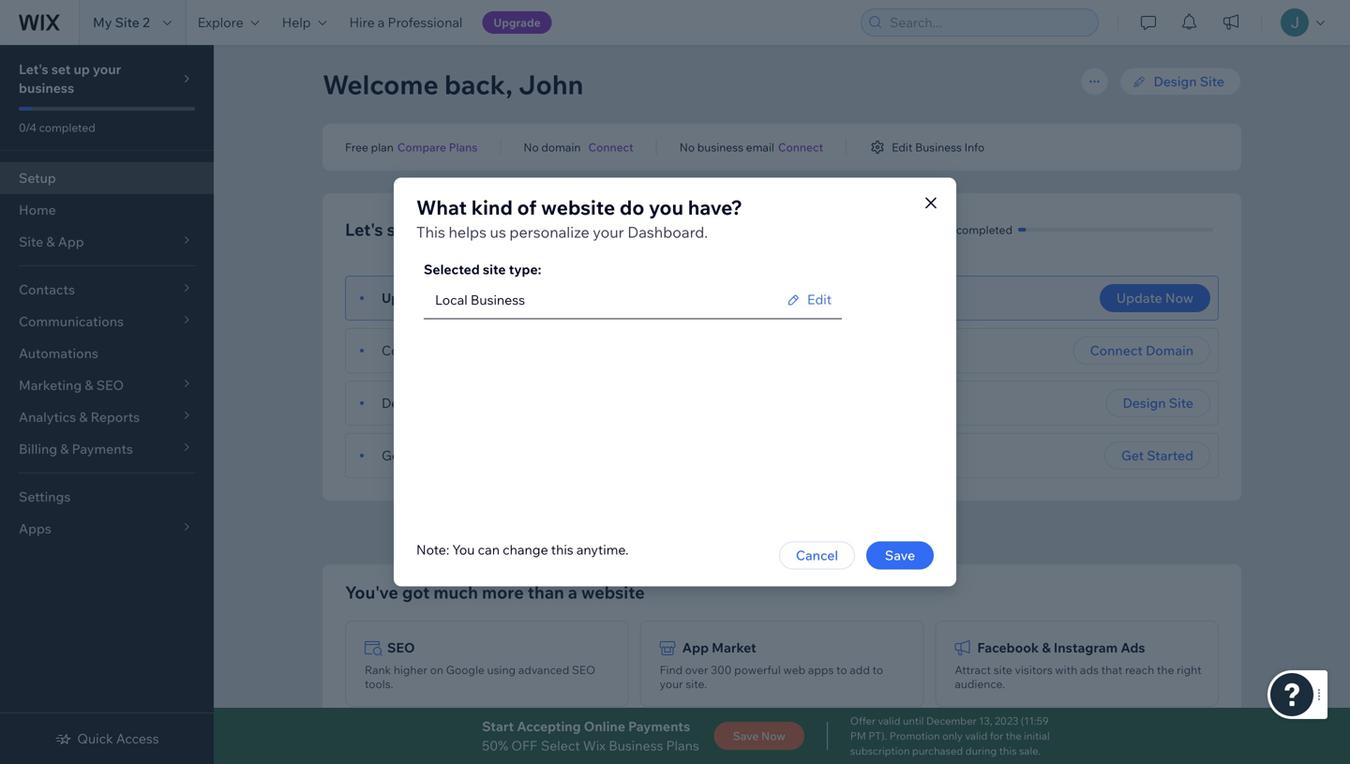 Task type: locate. For each thing, give the bounding box(es) containing it.
300
[[711, 663, 732, 677]]

1 vertical spatial plans
[[666, 738, 700, 754]]

found
[[407, 447, 443, 464]]

1 horizontal spatial wix
[[583, 738, 606, 754]]

0 horizontal spatial with
[[717, 524, 744, 541]]

get
[[382, 447, 404, 464], [1122, 447, 1144, 464]]

1 vertical spatial site
[[463, 290, 486, 306]]

start accepting online payments 50% off select wix business plans
[[482, 718, 700, 754]]

with down facebook & instagram ads
[[1056, 663, 1078, 677]]

wix owner app
[[387, 737, 484, 754]]

2 update from the left
[[1117, 290, 1163, 306]]

website up personalize at the top of page
[[541, 195, 616, 220]]

ukraine
[[747, 524, 796, 541]]

to left add
[[837, 663, 848, 677]]

1 horizontal spatial valid
[[966, 730, 988, 743]]

business
[[916, 140, 962, 154], [609, 738, 664, 754]]

for
[[990, 730, 1004, 743]]

tools.
[[365, 677, 394, 691]]

free plan compare plans
[[345, 140, 478, 154]]

0 vertical spatial the
[[1157, 663, 1175, 677]]

than
[[528, 582, 564, 603]]

1 horizontal spatial the
[[1157, 663, 1175, 677]]

1 get from the left
[[382, 447, 404, 464]]

0 horizontal spatial business
[[19, 80, 74, 96]]

business down payments at bottom
[[609, 738, 664, 754]]

1 vertical spatial up
[[416, 219, 437, 240]]

on inside rank higher on google using advanced seo tools.
[[430, 663, 444, 677]]

1 vertical spatial with
[[1056, 663, 1078, 677]]

your down do
[[593, 223, 624, 242]]

1 horizontal spatial a
[[437, 342, 444, 359]]

0 vertical spatial completed
[[39, 121, 95, 135]]

2 get from the left
[[1122, 447, 1144, 464]]

ads down find over 300 powerful web apps to add to your site.
[[732, 737, 756, 754]]

now up domain
[[1166, 290, 1194, 306]]

0 vertical spatial up
[[74, 61, 90, 77]]

0 horizontal spatial seo
[[387, 640, 415, 656]]

design inside button
[[1123, 395, 1167, 411]]

business inside edit business info button
[[916, 140, 962, 154]]

the inside attract site visitors with ads that reach the right audience.
[[1157, 663, 1175, 677]]

1 vertical spatial set
[[387, 219, 412, 240]]

0 vertical spatial let's set up your business
[[19, 61, 121, 96]]

no for no business email connect
[[680, 140, 695, 154]]

you've
[[345, 582, 398, 603]]

site for selected
[[483, 261, 506, 278]]

google ads button
[[640, 719, 924, 765]]

1 horizontal spatial this
[[1000, 745, 1017, 758]]

wix stands with ukraine show your support
[[644, 524, 922, 541]]

google left using
[[446, 663, 485, 677]]

a left custom
[[437, 342, 444, 359]]

0 horizontal spatial ads
[[732, 737, 756, 754]]

0/4 up setup
[[19, 121, 37, 135]]

facebook
[[978, 640, 1040, 656]]

0 horizontal spatial on
[[430, 663, 444, 677]]

let's set up your business down my
[[19, 61, 121, 96]]

0 horizontal spatial now
[[762, 729, 786, 743]]

the down 2023
[[1006, 730, 1022, 743]]

1 horizontal spatial seo
[[572, 663, 596, 677]]

this right change
[[551, 542, 574, 558]]

no up you
[[680, 140, 695, 154]]

2 no from the left
[[680, 140, 695, 154]]

ads
[[1081, 663, 1099, 677]]

valid up pt).
[[878, 715, 901, 728]]

personalize
[[510, 223, 590, 242]]

info
[[965, 140, 985, 154]]

business up setup
[[19, 80, 74, 96]]

ads up the reach
[[1121, 640, 1146, 656]]

business left info
[[916, 140, 962, 154]]

a
[[378, 14, 385, 30], [437, 342, 444, 359], [568, 582, 578, 603]]

you
[[649, 195, 684, 220]]

wix left stands
[[644, 524, 668, 541]]

0 vertical spatial plans
[[449, 140, 478, 154]]

0 horizontal spatial no
[[524, 140, 539, 154]]

site inside button
[[1170, 395, 1194, 411]]

1 horizontal spatial business
[[916, 140, 962, 154]]

wix left owner
[[387, 737, 411, 754]]

save for save now
[[733, 729, 759, 743]]

1 horizontal spatial update
[[1117, 290, 1163, 306]]

site
[[483, 261, 506, 278], [463, 290, 486, 306], [994, 663, 1013, 677]]

domain
[[542, 140, 581, 154], [496, 342, 542, 359]]

business left email
[[698, 140, 744, 154]]

0 horizontal spatial valid
[[878, 715, 901, 728]]

update your site type
[[382, 290, 518, 306]]

1 vertical spatial let's
[[345, 219, 383, 240]]

0 horizontal spatial wix
[[387, 737, 411, 754]]

1 horizontal spatial plans
[[666, 738, 700, 754]]

wix down online
[[583, 738, 606, 754]]

0 horizontal spatial connect link
[[589, 139, 634, 156]]

hire a professional link
[[338, 0, 474, 45]]

1 no from the left
[[524, 140, 539, 154]]

1 horizontal spatial up
[[416, 219, 437, 240]]

0 vertical spatial 0/4 completed
[[19, 121, 95, 135]]

anytime.
[[577, 542, 629, 558]]

business up "type:"
[[481, 219, 552, 240]]

plans
[[449, 140, 478, 154], [666, 738, 700, 754]]

0 vertical spatial business
[[916, 140, 962, 154]]

professional
[[388, 14, 463, 30]]

with right stands
[[717, 524, 744, 541]]

2 horizontal spatial site
[[1200, 73, 1225, 90]]

website down anytime.
[[582, 582, 645, 603]]

2 connect link from the left
[[778, 139, 824, 156]]

seo right the advanced
[[572, 663, 596, 677]]

1 horizontal spatial let's set up your business
[[345, 219, 552, 240]]

1 horizontal spatial to
[[873, 663, 884, 677]]

1 vertical spatial design site
[[1123, 395, 1194, 411]]

google down payments at bottom
[[683, 737, 729, 754]]

0 horizontal spatial edit
[[808, 291, 832, 308]]

ads inside button
[[732, 737, 756, 754]]

let's set up your business up selected
[[345, 219, 552, 240]]

completed down info
[[957, 223, 1013, 237]]

connect link up do
[[589, 139, 634, 156]]

1 horizontal spatial let's
[[345, 219, 383, 240]]

powerful
[[735, 663, 781, 677]]

1 horizontal spatial 0/4 completed
[[936, 223, 1013, 237]]

2 vertical spatial site
[[994, 663, 1013, 677]]

let's set up your business
[[19, 61, 121, 96], [345, 219, 552, 240]]

1 horizontal spatial no
[[680, 140, 695, 154]]

your up get found on google
[[428, 395, 455, 411]]

email
[[746, 140, 775, 154]]

only
[[943, 730, 963, 743]]

your inside let's set up your business
[[93, 61, 121, 77]]

0 horizontal spatial the
[[1006, 730, 1022, 743]]

domain right custom
[[496, 342, 542, 359]]

a right hire
[[378, 14, 385, 30]]

None field
[[430, 282, 785, 318]]

now right google ads
[[762, 729, 786, 743]]

0 vertical spatial let's
[[19, 61, 48, 77]]

right
[[1177, 663, 1202, 677]]

0 vertical spatial this
[[551, 542, 574, 558]]

0/4 completed inside sidebar element
[[19, 121, 95, 135]]

save down support
[[885, 547, 916, 564]]

0 vertical spatial google
[[465, 447, 510, 464]]

connect left custom
[[382, 342, 434, 359]]

wix inside start accepting online payments 50% off select wix business plans
[[583, 738, 606, 754]]

you
[[453, 542, 475, 558]]

set inside let's set up your business
[[51, 61, 71, 77]]

save for save
[[885, 547, 916, 564]]

inbox
[[978, 737, 1013, 754]]

1 update from the left
[[382, 290, 428, 306]]

save button
[[867, 542, 934, 570]]

promotion
[[890, 730, 941, 743]]

support
[[871, 524, 922, 541]]

site up type
[[483, 261, 506, 278]]

site left type
[[463, 290, 486, 306]]

site inside attract site visitors with ads that reach the right audience.
[[994, 663, 1013, 677]]

edit button
[[785, 291, 837, 308]]

plans right compare
[[449, 140, 478, 154]]

connect link for no business email connect
[[778, 139, 824, 156]]

cancel
[[796, 547, 839, 564]]

on right "higher"
[[430, 663, 444, 677]]

do
[[620, 195, 645, 220]]

0 vertical spatial edit
[[892, 140, 913, 154]]

save down find over 300 powerful web apps to add to your site.
[[733, 729, 759, 743]]

site down facebook
[[994, 663, 1013, 677]]

1 vertical spatial valid
[[966, 730, 988, 743]]

1 horizontal spatial 0/4
[[936, 223, 954, 237]]

0 horizontal spatial 0/4
[[19, 121, 37, 135]]

edit for edit
[[808, 291, 832, 308]]

2 horizontal spatial wix
[[644, 524, 668, 541]]

pm
[[851, 730, 867, 743]]

compare
[[398, 140, 447, 154]]

no up of
[[524, 140, 539, 154]]

1 vertical spatial domain
[[496, 342, 542, 359]]

no
[[524, 140, 539, 154], [680, 140, 695, 154]]

0 horizontal spatial get
[[382, 447, 404, 464]]

0 horizontal spatial to
[[837, 663, 848, 677]]

let's
[[19, 61, 48, 77], [345, 219, 383, 240]]

now inside "button"
[[1166, 290, 1194, 306]]

1 horizontal spatial get
[[1122, 447, 1144, 464]]

this
[[551, 542, 574, 558], [1000, 745, 1017, 758]]

reach
[[1126, 663, 1155, 677]]

offer
[[851, 715, 876, 728]]

your
[[93, 61, 121, 77], [440, 219, 477, 240], [593, 223, 624, 242], [431, 290, 460, 306], [428, 395, 455, 411], [660, 677, 684, 691]]

valid up during
[[966, 730, 988, 743]]

payments
[[629, 718, 691, 735]]

connect a custom domain
[[382, 342, 542, 359]]

now inside button
[[762, 729, 786, 743]]

1 vertical spatial a
[[437, 342, 444, 359]]

set
[[51, 61, 71, 77], [387, 219, 412, 240]]

1 to from the left
[[837, 663, 848, 677]]

connect inside button
[[1091, 342, 1143, 359]]

no business email connect
[[680, 140, 824, 154]]

you've got much more than a website
[[345, 582, 645, 603]]

update down selected
[[382, 290, 428, 306]]

1 horizontal spatial site
[[1170, 395, 1194, 411]]

google right found
[[465, 447, 510, 464]]

0 horizontal spatial 0/4 completed
[[19, 121, 95, 135]]

get inside button
[[1122, 447, 1144, 464]]

your inside what kind of website do you have? this helps us personalize your dashboard.
[[593, 223, 624, 242]]

using
[[487, 663, 516, 677]]

0/4 completed down info
[[936, 223, 1013, 237]]

1 horizontal spatial edit
[[892, 140, 913, 154]]

the
[[1157, 663, 1175, 677], [1006, 730, 1022, 743]]

1 horizontal spatial now
[[1166, 290, 1194, 306]]

access
[[116, 731, 159, 747]]

business inside start accepting online payments 50% off select wix business plans
[[609, 738, 664, 754]]

connect left domain
[[1091, 342, 1143, 359]]

until
[[903, 715, 924, 728]]

what kind of website do you have? this helps us personalize your dashboard.
[[416, 195, 743, 242]]

to right add
[[873, 663, 884, 677]]

0 horizontal spatial a
[[378, 14, 385, 30]]

0 vertical spatial website
[[541, 195, 616, 220]]

0 vertical spatial site
[[115, 14, 140, 30]]

this down for
[[1000, 745, 1017, 758]]

edit business info button
[[870, 139, 985, 156]]

inbox button
[[936, 719, 1219, 765]]

0 vertical spatial set
[[51, 61, 71, 77]]

get found on google
[[382, 447, 510, 464]]

0 horizontal spatial update
[[382, 290, 428, 306]]

dashboard.
[[628, 223, 708, 242]]

1 horizontal spatial business
[[481, 219, 552, 240]]

0 horizontal spatial let's set up your business
[[19, 61, 121, 96]]

update up the connect domain
[[1117, 290, 1163, 306]]

your down my
[[93, 61, 121, 77]]

google for higher
[[446, 663, 485, 677]]

with
[[717, 524, 744, 541], [1056, 663, 1078, 677]]

1 vertical spatial the
[[1006, 730, 1022, 743]]

selected site type:
[[424, 261, 542, 278]]

0 vertical spatial seo
[[387, 640, 415, 656]]

0 horizontal spatial completed
[[39, 121, 95, 135]]

site for attract
[[994, 663, 1013, 677]]

0/4 down edit business info
[[936, 223, 954, 237]]

2 vertical spatial a
[[568, 582, 578, 603]]

1 vertical spatial google
[[446, 663, 485, 677]]

0 vertical spatial 0/4
[[19, 121, 37, 135]]

connect link for no domain connect
[[589, 139, 634, 156]]

1 horizontal spatial connect link
[[778, 139, 824, 156]]

wix inside 'button'
[[387, 737, 411, 754]]

1 vertical spatial this
[[1000, 745, 1017, 758]]

completed up setup
[[39, 121, 95, 135]]

0 horizontal spatial business
[[609, 738, 664, 754]]

edit for edit business info
[[892, 140, 913, 154]]

1 connect link from the left
[[589, 139, 634, 156]]

0 horizontal spatial plans
[[449, 140, 478, 154]]

website down custom
[[458, 395, 506, 411]]

your inside find over 300 powerful web apps to add to your site.
[[660, 677, 684, 691]]

domain down john
[[542, 140, 581, 154]]

google inside rank higher on google using advanced seo tools.
[[446, 663, 485, 677]]

0/4 completed up setup
[[19, 121, 95, 135]]

0 horizontal spatial set
[[51, 61, 71, 77]]

design site
[[1154, 73, 1225, 90], [1123, 395, 1194, 411]]

website
[[541, 195, 616, 220], [458, 395, 506, 411], [582, 582, 645, 603]]

update inside "button"
[[1117, 290, 1163, 306]]

1 vertical spatial completed
[[957, 223, 1013, 237]]

google
[[465, 447, 510, 464], [446, 663, 485, 677], [683, 737, 729, 754]]

on right found
[[446, 447, 462, 464]]

that
[[1102, 663, 1123, 677]]

1 vertical spatial save
[[733, 729, 759, 743]]

hire
[[350, 14, 375, 30]]

1 vertical spatial on
[[430, 663, 444, 677]]

rank higher on google using advanced seo tools.
[[365, 663, 596, 691]]

a right than
[[568, 582, 578, 603]]

Search... field
[[885, 9, 1093, 36]]

purchased
[[913, 745, 964, 758]]

on for found
[[446, 447, 462, 464]]

connect link right email
[[778, 139, 824, 156]]

0 vertical spatial site
[[483, 261, 506, 278]]

0 horizontal spatial this
[[551, 542, 574, 558]]

get left found
[[382, 447, 404, 464]]

get left the started
[[1122, 447, 1144, 464]]

help button
[[271, 0, 338, 45]]

completed inside sidebar element
[[39, 121, 95, 135]]

save now
[[733, 729, 786, 743]]

0 horizontal spatial save
[[733, 729, 759, 743]]

start
[[482, 718, 514, 735]]

free
[[345, 140, 369, 154]]

your left site.
[[660, 677, 684, 691]]

0 horizontal spatial let's
[[19, 61, 48, 77]]

your down selected
[[431, 290, 460, 306]]

1 vertical spatial now
[[762, 729, 786, 743]]

0 vertical spatial with
[[717, 524, 744, 541]]

a for custom
[[437, 342, 444, 359]]

design site link
[[1121, 68, 1242, 96]]

save inside button
[[733, 729, 759, 743]]

plans down payments at bottom
[[666, 738, 700, 754]]

the left right
[[1157, 663, 1175, 677]]

save now button
[[715, 722, 805, 750]]

get for get started
[[1122, 447, 1144, 464]]

seo up "higher"
[[387, 640, 415, 656]]

december
[[927, 715, 977, 728]]

2 vertical spatial google
[[683, 737, 729, 754]]

1 horizontal spatial ads
[[1121, 640, 1146, 656]]

save inside button
[[885, 547, 916, 564]]



Task type: vqa. For each thing, say whether or not it's contained in the screenshot.


Task type: describe. For each thing, give the bounding box(es) containing it.
no for no domain connect
[[524, 140, 539, 154]]

with inside attract site visitors with ads that reach the right audience.
[[1056, 663, 1078, 677]]

selected
[[424, 261, 480, 278]]

settings
[[19, 489, 71, 505]]

advanced
[[519, 663, 570, 677]]

1 horizontal spatial set
[[387, 219, 412, 240]]

up inside let's set up your business
[[74, 61, 90, 77]]

hire a professional
[[350, 14, 463, 30]]

(11:59
[[1021, 715, 1049, 728]]

let's inside let's set up your business
[[19, 61, 48, 77]]

2023
[[995, 715, 1019, 728]]

design your website
[[382, 395, 506, 411]]

sidebar element
[[0, 45, 214, 765]]

0 vertical spatial valid
[[878, 715, 901, 728]]

attract site visitors with ads that reach the right audience.
[[955, 663, 1202, 691]]

can
[[478, 542, 500, 558]]

note: you can change this anytime.
[[416, 542, 629, 558]]

find over 300 powerful web apps to add to your site.
[[660, 663, 884, 691]]

type
[[489, 290, 518, 306]]

on for higher
[[430, 663, 444, 677]]

helps
[[449, 223, 487, 242]]

got
[[402, 582, 430, 603]]

upgrade
[[494, 15, 541, 30]]

sale.
[[1020, 745, 1041, 758]]

1 vertical spatial website
[[458, 395, 506, 411]]

select
[[541, 738, 580, 754]]

business inside let's set up your business
[[19, 80, 74, 96]]

wix for wix stands with ukraine show your support
[[644, 524, 668, 541]]

of
[[517, 195, 537, 220]]

&
[[1042, 640, 1051, 656]]

wix for wix owner app
[[387, 737, 411, 754]]

what
[[416, 195, 467, 220]]

a for professional
[[378, 14, 385, 30]]

0/4 inside sidebar element
[[19, 121, 37, 135]]

home
[[19, 202, 56, 218]]

2 vertical spatial business
[[481, 219, 552, 240]]

show your support button
[[804, 524, 922, 541]]

0 horizontal spatial site
[[115, 14, 140, 30]]

help
[[282, 14, 311, 30]]

get started
[[1122, 447, 1194, 464]]

show
[[804, 524, 838, 541]]

explore
[[198, 14, 244, 30]]

connect domain button
[[1074, 337, 1211, 365]]

note:
[[416, 542, 450, 558]]

website inside what kind of website do you have? this helps us personalize your dashboard.
[[541, 195, 616, 220]]

1 horizontal spatial completed
[[957, 223, 1013, 237]]

1 vertical spatial site
[[1200, 73, 1225, 90]]

update for update your site type
[[382, 290, 428, 306]]

welcome back, john
[[323, 68, 584, 101]]

kind
[[472, 195, 513, 220]]

get for get found on google
[[382, 447, 404, 464]]

update now
[[1117, 290, 1194, 306]]

my site 2
[[93, 14, 150, 30]]

change
[[503, 542, 548, 558]]

connect domain
[[1091, 342, 1194, 359]]

automations link
[[0, 338, 214, 370]]

domain
[[1146, 342, 1194, 359]]

compare plans link
[[398, 139, 478, 156]]

visitors
[[1015, 663, 1053, 677]]

2 horizontal spatial business
[[698, 140, 744, 154]]

0 vertical spatial domain
[[542, 140, 581, 154]]

more
[[482, 582, 524, 603]]

quick access button
[[55, 731, 159, 748]]

google inside button
[[683, 737, 729, 754]]

quick
[[77, 731, 113, 747]]

cancel button
[[779, 542, 856, 570]]

now for update now
[[1166, 290, 1194, 306]]

the inside offer valid until december 13, 2023 (11:59 pm pt). promotion only valid for the initial subscription purchased during this sale.
[[1006, 730, 1022, 743]]

setup
[[19, 170, 56, 186]]

2
[[143, 14, 150, 30]]

update now button
[[1100, 284, 1211, 312]]

quick access
[[77, 731, 159, 747]]

2 vertical spatial website
[[582, 582, 645, 603]]

get started button
[[1105, 442, 1211, 470]]

seo inside rank higher on google using advanced seo tools.
[[572, 663, 596, 677]]

your
[[841, 524, 869, 541]]

facebook & instagram ads
[[978, 640, 1146, 656]]

wix owner app button
[[345, 719, 629, 765]]

this inside offer valid until december 13, 2023 (11:59 pm pt). promotion only valid for the initial subscription purchased during this sale.
[[1000, 745, 1017, 758]]

initial
[[1025, 730, 1050, 743]]

50%
[[482, 738, 509, 754]]

app
[[460, 737, 484, 754]]

app market
[[683, 640, 757, 656]]

owner
[[414, 737, 457, 754]]

upgrade button
[[483, 11, 552, 34]]

0 vertical spatial ads
[[1121, 640, 1146, 656]]

john
[[519, 68, 584, 101]]

custom
[[447, 342, 493, 359]]

google ads
[[683, 737, 756, 754]]

1 vertical spatial 0/4 completed
[[936, 223, 1013, 237]]

let's set up your business inside sidebar element
[[19, 61, 121, 96]]

plans inside start accepting online payments 50% off select wix business plans
[[666, 738, 700, 754]]

1 vertical spatial let's set up your business
[[345, 219, 552, 240]]

rank
[[365, 663, 391, 677]]

plan
[[371, 140, 394, 154]]

connect up do
[[589, 140, 634, 154]]

edit business info
[[892, 140, 985, 154]]

setup link
[[0, 162, 214, 194]]

no domain connect
[[524, 140, 634, 154]]

back,
[[445, 68, 513, 101]]

design site inside button
[[1123, 395, 1194, 411]]

your left us
[[440, 219, 477, 240]]

2 to from the left
[[873, 663, 884, 677]]

find
[[660, 663, 683, 677]]

update for update now
[[1117, 290, 1163, 306]]

us
[[490, 223, 506, 242]]

0 vertical spatial design site
[[1154, 73, 1225, 90]]

type:
[[509, 261, 542, 278]]

add
[[850, 663, 870, 677]]

have?
[[688, 195, 743, 220]]

now for save now
[[762, 729, 786, 743]]

pt).
[[869, 730, 888, 743]]

stands
[[671, 524, 714, 541]]

connect right email
[[778, 140, 824, 154]]

google for found
[[465, 447, 510, 464]]



